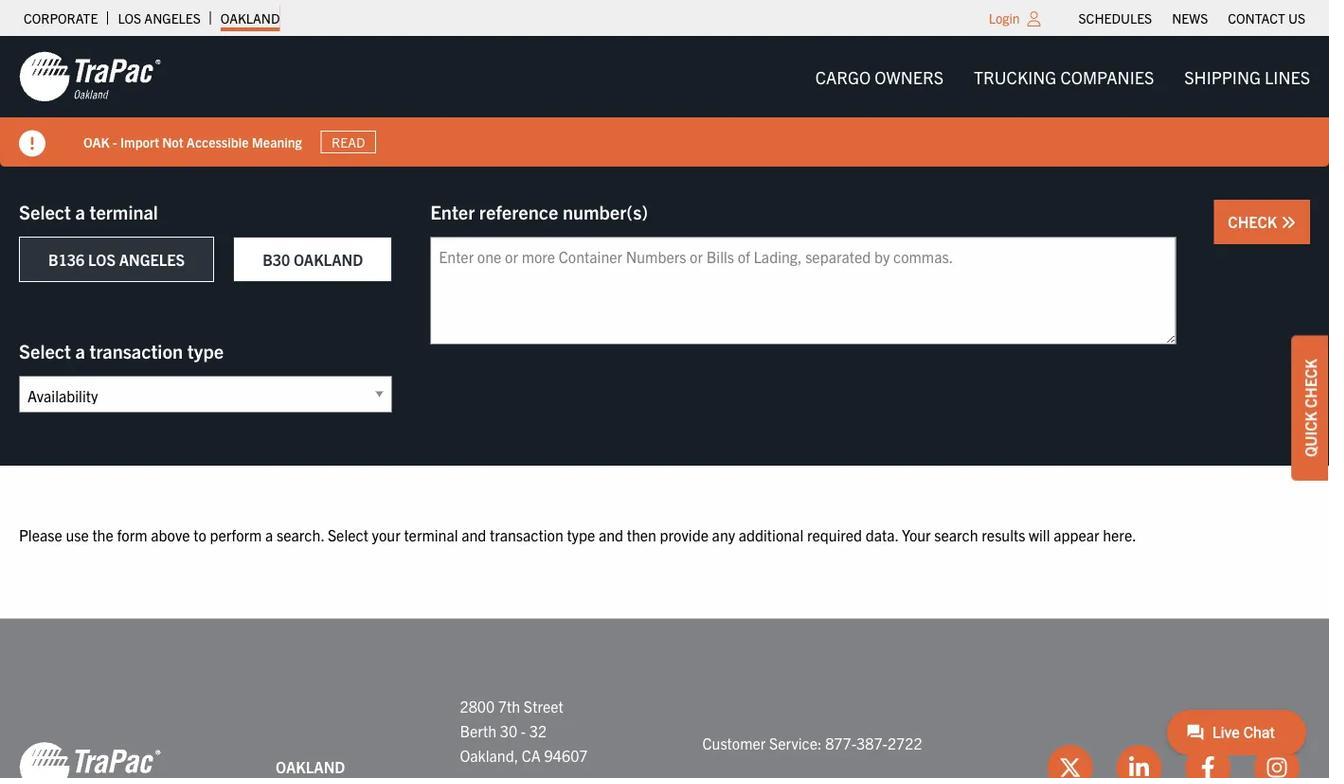 Task type: describe. For each thing, give the bounding box(es) containing it.
ca
[[522, 746, 541, 765]]

select for select a terminal
[[19, 199, 71, 223]]

trucking companies
[[974, 66, 1154, 87]]

shipping
[[1185, 66, 1261, 87]]

corporate link
[[24, 5, 98, 31]]

search.
[[277, 525, 324, 544]]

2800 7th street berth 30 - 32 oakland, ca 94607
[[460, 697, 588, 765]]

results
[[982, 525, 1026, 544]]

0 vertical spatial terminal
[[90, 199, 158, 223]]

trucking
[[974, 66, 1057, 87]]

2 vertical spatial select
[[328, 525, 368, 544]]

import
[[120, 133, 159, 150]]

above
[[151, 525, 190, 544]]

0 vertical spatial oakland
[[221, 9, 280, 27]]

30
[[500, 722, 517, 741]]

then
[[627, 525, 657, 544]]

will
[[1029, 525, 1050, 544]]

quick check
[[1301, 359, 1320, 457]]

banner containing cargo owners
[[0, 36, 1329, 167]]

perform
[[210, 525, 262, 544]]

contact
[[1228, 9, 1285, 27]]

required
[[807, 525, 862, 544]]

berth
[[460, 722, 497, 741]]

a for terminal
[[75, 199, 85, 223]]

us
[[1289, 9, 1306, 27]]

0 horizontal spatial los
[[88, 250, 116, 269]]

0 horizontal spatial transaction
[[90, 339, 183, 362]]

1 and from the left
[[462, 525, 486, 544]]

login link
[[989, 9, 1020, 27]]

32
[[530, 722, 547, 741]]

b30
[[263, 250, 290, 269]]

enter reference number(s)
[[430, 199, 648, 223]]

0 horizontal spatial type
[[187, 339, 224, 362]]

los angeles
[[118, 9, 201, 27]]

oakland,
[[460, 746, 518, 765]]

to
[[193, 525, 206, 544]]

contact us link
[[1228, 5, 1306, 31]]

schedules
[[1079, 9, 1152, 27]]

corporate
[[24, 9, 98, 27]]

check inside 'button'
[[1228, 212, 1281, 231]]

select a terminal
[[19, 199, 158, 223]]

2722
[[888, 734, 922, 753]]

reference
[[479, 199, 558, 223]]

2800
[[460, 697, 495, 716]]

schedules link
[[1079, 5, 1152, 31]]

1 vertical spatial transaction
[[490, 525, 563, 544]]

news link
[[1172, 5, 1208, 31]]

your
[[902, 525, 931, 544]]

1 vertical spatial angeles
[[119, 250, 185, 269]]

cargo
[[815, 66, 871, 87]]

select for select a transaction type
[[19, 339, 71, 362]]

7th
[[498, 697, 520, 716]]

appear
[[1054, 525, 1100, 544]]

not
[[162, 133, 183, 150]]

los angeles link
[[118, 5, 201, 31]]

number(s)
[[563, 199, 648, 223]]

b136
[[48, 250, 85, 269]]

data.
[[866, 525, 899, 544]]

1 vertical spatial oakland
[[294, 250, 363, 269]]

2 oakland image from the top
[[19, 741, 161, 779]]

lines
[[1265, 66, 1310, 87]]

2 vertical spatial oakland
[[276, 758, 345, 777]]

form
[[117, 525, 147, 544]]

877-
[[825, 734, 857, 753]]

b136 los angeles
[[48, 250, 185, 269]]

0 horizontal spatial -
[[113, 133, 117, 150]]

service:
[[769, 734, 822, 753]]



Task type: vqa. For each thing, say whether or not it's contained in the screenshot.
16:30 corresponding to Saturday
no



Task type: locate. For each thing, give the bounding box(es) containing it.
a up b136
[[75, 199, 85, 223]]

companies
[[1061, 66, 1154, 87]]

- right the oak
[[113, 133, 117, 150]]

owners
[[875, 66, 944, 87]]

2 and from the left
[[599, 525, 623, 544]]

0 vertical spatial transaction
[[90, 339, 183, 362]]

solid image inside banner
[[19, 130, 45, 157]]

please use the form above to perform a search. select your terminal and transaction type and then provide any additional required data. your search results will appear here.
[[19, 525, 1137, 544]]

0 horizontal spatial terminal
[[90, 199, 158, 223]]

1 vertical spatial check
[[1301, 359, 1320, 408]]

and
[[462, 525, 486, 544], [599, 525, 623, 544]]

login
[[989, 9, 1020, 27]]

los
[[118, 9, 141, 27], [88, 250, 116, 269]]

los right corporate
[[118, 9, 141, 27]]

0 vertical spatial check
[[1228, 212, 1281, 231]]

search
[[934, 525, 978, 544]]

additional
[[739, 525, 804, 544]]

solid image inside check 'button'
[[1281, 215, 1296, 230]]

quick check link
[[1291, 336, 1329, 481]]

0 horizontal spatial solid image
[[19, 130, 45, 157]]

387-
[[857, 734, 888, 753]]

news
[[1172, 9, 1208, 27]]

los right b136
[[88, 250, 116, 269]]

meaning
[[252, 133, 302, 150]]

1 vertical spatial a
[[75, 339, 85, 362]]

1 vertical spatial select
[[19, 339, 71, 362]]

0 horizontal spatial and
[[462, 525, 486, 544]]

1 vertical spatial -
[[521, 722, 526, 741]]

the
[[92, 525, 113, 544]]

1 vertical spatial type
[[567, 525, 595, 544]]

angeles inside "link"
[[144, 9, 201, 27]]

light image
[[1028, 11, 1041, 27]]

oakland link
[[221, 5, 280, 31]]

1 horizontal spatial los
[[118, 9, 141, 27]]

0 vertical spatial angeles
[[144, 9, 201, 27]]

contact us
[[1228, 9, 1306, 27]]

angeles left oakland link on the top
[[144, 9, 201, 27]]

street
[[524, 697, 563, 716]]

footer
[[0, 619, 1329, 779]]

a for transaction
[[75, 339, 85, 362]]

94607
[[544, 746, 588, 765]]

select left 'your' at the left bottom of the page
[[328, 525, 368, 544]]

1 horizontal spatial and
[[599, 525, 623, 544]]

cargo owners
[[815, 66, 944, 87]]

menu bar containing schedules
[[1069, 5, 1316, 31]]

provide
[[660, 525, 709, 544]]

0 vertical spatial a
[[75, 199, 85, 223]]

cargo owners link
[[800, 58, 959, 96]]

your
[[372, 525, 400, 544]]

and right 'your' at the left bottom of the page
[[462, 525, 486, 544]]

read link
[[321, 131, 376, 154]]

0 vertical spatial -
[[113, 133, 117, 150]]

any
[[712, 525, 735, 544]]

los inside los angeles "link"
[[118, 9, 141, 27]]

1 horizontal spatial check
[[1301, 359, 1320, 408]]

0 horizontal spatial check
[[1228, 212, 1281, 231]]

angeles down select a terminal
[[119, 250, 185, 269]]

solid image
[[19, 130, 45, 157], [1281, 215, 1296, 230]]

terminal
[[90, 199, 158, 223], [404, 525, 458, 544]]

0 vertical spatial oakland image
[[19, 50, 161, 103]]

select down b136
[[19, 339, 71, 362]]

enter
[[430, 199, 475, 223]]

a
[[75, 199, 85, 223], [75, 339, 85, 362], [265, 525, 273, 544]]

please
[[19, 525, 62, 544]]

transaction
[[90, 339, 183, 362], [490, 525, 563, 544]]

1 vertical spatial los
[[88, 250, 116, 269]]

type
[[187, 339, 224, 362], [567, 525, 595, 544]]

1 horizontal spatial terminal
[[404, 525, 458, 544]]

customer service: 877-387-2722
[[703, 734, 922, 753]]

0 vertical spatial menu bar
[[1069, 5, 1316, 31]]

trucking companies link
[[959, 58, 1169, 96]]

a down b136
[[75, 339, 85, 362]]

terminal right 'your' at the left bottom of the page
[[404, 525, 458, 544]]

oak
[[83, 133, 110, 150]]

menu bar containing cargo owners
[[800, 58, 1325, 96]]

use
[[66, 525, 89, 544]]

1 vertical spatial terminal
[[404, 525, 458, 544]]

2 vertical spatial a
[[265, 525, 273, 544]]

oakland
[[221, 9, 280, 27], [294, 250, 363, 269], [276, 758, 345, 777]]

Enter reference number(s) text field
[[430, 237, 1176, 345]]

0 vertical spatial select
[[19, 199, 71, 223]]

menu bar down light icon
[[800, 58, 1325, 96]]

1 vertical spatial oakland image
[[19, 741, 161, 779]]

oak - import not accessible meaning
[[83, 133, 302, 150]]

shipping lines
[[1185, 66, 1310, 87]]

select a transaction type
[[19, 339, 224, 362]]

accessible
[[186, 133, 249, 150]]

1 horizontal spatial type
[[567, 525, 595, 544]]

1 vertical spatial menu bar
[[800, 58, 1325, 96]]

1 oakland image from the top
[[19, 50, 161, 103]]

here.
[[1103, 525, 1137, 544]]

b30 oakland
[[263, 250, 363, 269]]

1 horizontal spatial transaction
[[490, 525, 563, 544]]

a left search.
[[265, 525, 273, 544]]

and left then
[[599, 525, 623, 544]]

select up b136
[[19, 199, 71, 223]]

terminal up "b136 los angeles"
[[90, 199, 158, 223]]

customer
[[703, 734, 766, 753]]

read
[[332, 134, 365, 151]]

0 vertical spatial los
[[118, 9, 141, 27]]

shipping lines link
[[1169, 58, 1325, 96]]

angeles
[[144, 9, 201, 27], [119, 250, 185, 269]]

0 vertical spatial solid image
[[19, 130, 45, 157]]

footer containing 2800 7th street
[[0, 619, 1329, 779]]

menu bar up 'shipping'
[[1069, 5, 1316, 31]]

quick
[[1301, 412, 1320, 457]]

check
[[1228, 212, 1281, 231], [1301, 359, 1320, 408]]

- right 30
[[521, 722, 526, 741]]

banner
[[0, 36, 1329, 167]]

-
[[113, 133, 117, 150], [521, 722, 526, 741]]

1 vertical spatial solid image
[[1281, 215, 1296, 230]]

menu bar
[[1069, 5, 1316, 31], [800, 58, 1325, 96]]

oakland image
[[19, 50, 161, 103], [19, 741, 161, 779]]

check button
[[1214, 200, 1310, 244]]

- inside 2800 7th street berth 30 - 32 oakland, ca 94607
[[521, 722, 526, 741]]

1 horizontal spatial solid image
[[1281, 215, 1296, 230]]

1 horizontal spatial -
[[521, 722, 526, 741]]

0 vertical spatial type
[[187, 339, 224, 362]]

select
[[19, 199, 71, 223], [19, 339, 71, 362], [328, 525, 368, 544]]



